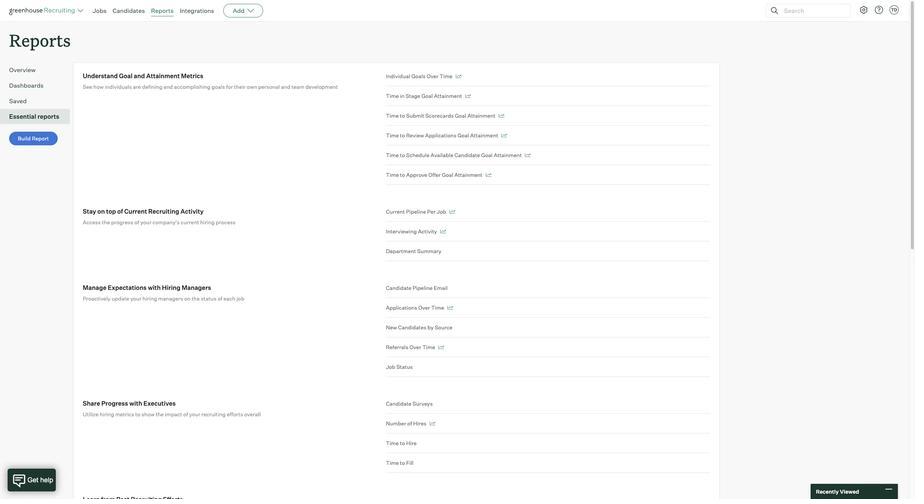 Task type: vqa. For each thing, say whether or not it's contained in the screenshot.
Over to the middle
yes



Task type: locate. For each thing, give the bounding box(es) containing it.
1 vertical spatial over
[[419, 305, 430, 311]]

1 vertical spatial job
[[386, 364, 396, 370]]

status
[[397, 364, 413, 370]]

1 horizontal spatial job
[[437, 209, 446, 215]]

1 horizontal spatial on
[[184, 296, 191, 302]]

offer
[[429, 172, 441, 178]]

of right the top
[[117, 208, 123, 215]]

hires
[[413, 421, 427, 427]]

job right per
[[437, 209, 446, 215]]

the down managers
[[192, 296, 200, 302]]

with left hiring
[[148, 284, 161, 292]]

0 vertical spatial activity
[[181, 208, 204, 215]]

2 vertical spatial your
[[189, 411, 200, 418]]

hiring right current
[[200, 219, 215, 226]]

of inside share progress with executives utilize hiring metrics to show the impact of your recruiting efforts overall
[[183, 411, 188, 418]]

1 vertical spatial candidate
[[386, 285, 412, 291]]

overall
[[244, 411, 261, 418]]

1 vertical spatial the
[[192, 296, 200, 302]]

time left approve
[[386, 172, 399, 178]]

over right "goals"
[[427, 73, 439, 79]]

on
[[97, 208, 105, 215], [184, 296, 191, 302]]

0 vertical spatial candidates
[[113, 7, 145, 14]]

0 horizontal spatial hiring
[[100, 411, 114, 418]]

to for time to submit scorecards goal attainment
[[400, 113, 405, 119]]

current up progress at the left
[[124, 208, 147, 215]]

1 vertical spatial reports
[[9, 29, 71, 51]]

time to hire
[[386, 440, 417, 447]]

0 horizontal spatial job
[[386, 364, 396, 370]]

your inside stay on top of current recruiting activity access the progress of your company's current hiring process
[[140, 219, 151, 226]]

your inside manage expectations with hiring managers proactively update your hiring managers on the status of each job
[[130, 296, 142, 302]]

0 vertical spatial with
[[148, 284, 161, 292]]

hiring left managers
[[143, 296, 157, 302]]

access
[[83, 219, 101, 226]]

candidate up number
[[386, 401, 412, 407]]

icon chart image for referrals over time
[[439, 346, 444, 350]]

referrals
[[386, 344, 409, 351]]

understand
[[83, 72, 118, 80]]

your left the recruiting
[[189, 411, 200, 418]]

candidate pipeline email
[[386, 285, 448, 291]]

the
[[102, 219, 110, 226], [192, 296, 200, 302], [156, 411, 164, 418]]

candidate pipeline email link
[[386, 284, 710, 298]]

time left the schedule
[[386, 152, 399, 158]]

new
[[386, 324, 397, 331]]

jobs link
[[93, 7, 107, 14]]

the down the top
[[102, 219, 110, 226]]

0 vertical spatial the
[[102, 219, 110, 226]]

build
[[18, 135, 31, 142]]

1 vertical spatial on
[[184, 296, 191, 302]]

time for time to review applications goal attainment
[[386, 132, 399, 139]]

on inside stay on top of current recruiting activity access the progress of your company's current hiring process
[[97, 208, 105, 215]]

to left hire
[[400, 440, 405, 447]]

job left 'status'
[[386, 364, 396, 370]]

to for time to approve offer goal attainment
[[400, 172, 405, 178]]

stage
[[406, 93, 420, 99]]

icon chart image for current pipeline per job
[[449, 210, 455, 214]]

2 vertical spatial hiring
[[100, 411, 114, 418]]

icon chart image for time to review applications goal attainment
[[502, 134, 507, 138]]

reports link
[[151, 7, 174, 14]]

department summary
[[386, 248, 442, 255]]

share progress with executives utilize hiring metrics to show the impact of your recruiting efforts overall
[[83, 400, 261, 418]]

candidates right jobs link
[[113, 7, 145, 14]]

hiring inside stay on top of current recruiting activity access the progress of your company's current hiring process
[[200, 219, 215, 226]]

department summary link
[[386, 242, 710, 261]]

process
[[216, 219, 236, 226]]

your left company's
[[140, 219, 151, 226]]

0 horizontal spatial on
[[97, 208, 105, 215]]

1 horizontal spatial hiring
[[143, 296, 157, 302]]

current up interviewing
[[386, 209, 405, 215]]

progress
[[101, 400, 128, 408]]

hiring
[[200, 219, 215, 226], [143, 296, 157, 302], [100, 411, 114, 418]]

of right impact
[[183, 411, 188, 418]]

2 vertical spatial candidate
[[386, 401, 412, 407]]

personal
[[258, 84, 280, 90]]

of inside manage expectations with hiring managers proactively update your hiring managers on the status of each job
[[218, 296, 222, 302]]

on left the top
[[97, 208, 105, 215]]

over right referrals
[[410, 344, 421, 351]]

your down the expectations at the left bottom of the page
[[130, 296, 142, 302]]

status
[[201, 296, 216, 302]]

0 vertical spatial candidate
[[455, 152, 480, 158]]

reports down "greenhouse recruiting" "image"
[[9, 29, 71, 51]]

available
[[431, 152, 454, 158]]

time in stage goal attainment
[[386, 93, 462, 99]]

number of hires
[[386, 421, 427, 427]]

overview
[[9, 66, 36, 74]]

0 horizontal spatial the
[[102, 219, 110, 226]]

on inside manage expectations with hiring managers proactively update your hiring managers on the status of each job
[[184, 296, 191, 302]]

viewed
[[840, 489, 860, 495]]

candidate up applications over time
[[386, 285, 412, 291]]

icon chart image for time in stage goal attainment
[[465, 94, 471, 98]]

0 horizontal spatial candidates
[[113, 7, 145, 14]]

activity
[[181, 208, 204, 215], [418, 228, 437, 235]]

to left review
[[400, 132, 405, 139]]

time left in
[[386, 93, 399, 99]]

and right defining on the left
[[164, 84, 173, 90]]

attainment inside understand goal and attainment metrics see how individuals are defining and accomplishing goals for their own personal and team development
[[146, 72, 180, 80]]

candidate right available
[[455, 152, 480, 158]]

time for time to hire
[[386, 440, 399, 447]]

time down by
[[423, 344, 436, 351]]

of left each
[[218, 296, 222, 302]]

1 horizontal spatial activity
[[418, 228, 437, 235]]

1 vertical spatial with
[[129, 400, 142, 408]]

0 vertical spatial job
[[437, 209, 446, 215]]

1 vertical spatial hiring
[[143, 296, 157, 302]]

2 horizontal spatial the
[[192, 296, 200, 302]]

2 vertical spatial over
[[410, 344, 421, 351]]

candidate surveys link
[[386, 400, 710, 414]]

0 horizontal spatial applications
[[386, 305, 417, 311]]

the down executives
[[156, 411, 164, 418]]

1 horizontal spatial the
[[156, 411, 164, 418]]

candidates link
[[113, 7, 145, 14]]

over
[[427, 73, 439, 79], [419, 305, 430, 311], [410, 344, 421, 351]]

goals
[[212, 84, 225, 90]]

candidates
[[113, 7, 145, 14], [398, 324, 427, 331]]

to left approve
[[400, 172, 405, 178]]

time for time to schedule available candidate goal attainment
[[386, 152, 399, 158]]

with inside share progress with executives utilize hiring metrics to show the impact of your recruiting efforts overall
[[129, 400, 142, 408]]

1 horizontal spatial with
[[148, 284, 161, 292]]

current inside stay on top of current recruiting activity access the progress of your company's current hiring process
[[124, 208, 147, 215]]

candidates left by
[[398, 324, 427, 331]]

time left hire
[[386, 440, 399, 447]]

0 horizontal spatial with
[[129, 400, 142, 408]]

1 vertical spatial activity
[[418, 228, 437, 235]]

activity inside stay on top of current recruiting activity access the progress of your company's current hiring process
[[181, 208, 204, 215]]

individual
[[386, 73, 410, 79]]

1 vertical spatial pipeline
[[413, 285, 433, 291]]

candidate for share progress with executives
[[386, 401, 412, 407]]

defining
[[142, 84, 162, 90]]

1 vertical spatial applications
[[386, 305, 417, 311]]

to left show in the bottom left of the page
[[135, 411, 140, 418]]

schedule
[[406, 152, 430, 158]]

1 horizontal spatial reports
[[151, 7, 174, 14]]

0 vertical spatial applications
[[425, 132, 457, 139]]

applications up new at the left of page
[[386, 305, 417, 311]]

1 horizontal spatial candidates
[[398, 324, 427, 331]]

1 vertical spatial candidates
[[398, 324, 427, 331]]

over up new candidates by source
[[419, 305, 430, 311]]

hiring inside share progress with executives utilize hiring metrics to show the impact of your recruiting efforts overall
[[100, 411, 114, 418]]

reports right candidates link
[[151, 7, 174, 14]]

on down managers
[[184, 296, 191, 302]]

and left team
[[281, 84, 290, 90]]

time to hire link
[[386, 434, 710, 454]]

with
[[148, 284, 161, 292], [129, 400, 142, 408]]

manage expectations with hiring managers proactively update your hiring managers on the status of each job
[[83, 284, 244, 302]]

to for time to review applications goal attainment
[[400, 132, 405, 139]]

your
[[140, 219, 151, 226], [130, 296, 142, 302], [189, 411, 200, 418]]

hiring down "progress"
[[100, 411, 114, 418]]

recruiting
[[148, 208, 179, 215]]

candidate surveys
[[386, 401, 433, 407]]

with for executives
[[129, 400, 142, 408]]

with inside manage expectations with hiring managers proactively update your hiring managers on the status of each job
[[148, 284, 161, 292]]

activity up current
[[181, 208, 204, 215]]

top
[[106, 208, 116, 215]]

time left review
[[386, 132, 399, 139]]

0 vertical spatial your
[[140, 219, 151, 226]]

for
[[226, 84, 233, 90]]

job
[[437, 209, 446, 215], [386, 364, 396, 370]]

td
[[892, 7, 898, 13]]

and up the are
[[134, 72, 145, 80]]

goals
[[412, 73, 426, 79]]

interviewing activity
[[386, 228, 437, 235]]

accomplishing
[[174, 84, 210, 90]]

of right progress at the left
[[135, 219, 139, 226]]

current pipeline per job
[[386, 209, 446, 215]]

progress
[[111, 219, 133, 226]]

0 vertical spatial on
[[97, 208, 105, 215]]

reports
[[37, 113, 59, 120]]

0 vertical spatial over
[[427, 73, 439, 79]]

pipeline left "email"
[[413, 285, 433, 291]]

time to fill link
[[386, 454, 710, 473]]

pipeline for manage expectations with hiring managers
[[413, 285, 433, 291]]

2 horizontal spatial and
[[281, 84, 290, 90]]

with for hiring
[[148, 284, 161, 292]]

pipeline left per
[[406, 209, 426, 215]]

Search text field
[[783, 5, 844, 16]]

0 horizontal spatial current
[[124, 208, 147, 215]]

add button
[[223, 4, 263, 17]]

icon chart image
[[456, 75, 461, 78], [465, 94, 471, 98], [499, 114, 504, 118], [502, 134, 507, 138], [525, 154, 531, 157], [486, 173, 491, 177], [449, 210, 455, 214], [440, 230, 446, 234], [447, 306, 453, 310], [439, 346, 444, 350], [430, 422, 435, 426]]

0 vertical spatial hiring
[[200, 219, 215, 226]]

with up metrics
[[129, 400, 142, 408]]

candidate
[[455, 152, 480, 158], [386, 285, 412, 291], [386, 401, 412, 407]]

time left submit
[[386, 113, 399, 119]]

2 horizontal spatial hiring
[[200, 219, 215, 226]]

managers
[[158, 296, 183, 302]]

0 horizontal spatial activity
[[181, 208, 204, 215]]

essential reports link
[[9, 112, 67, 121]]

1 vertical spatial your
[[130, 296, 142, 302]]

applications
[[425, 132, 457, 139], [386, 305, 417, 311]]

show
[[142, 411, 155, 418]]

applications down time to submit scorecards goal attainment
[[425, 132, 457, 139]]

to left the schedule
[[400, 152, 405, 158]]

activity up summary
[[418, 228, 437, 235]]

to left fill
[[400, 460, 405, 467]]

0 vertical spatial pipeline
[[406, 209, 426, 215]]

time left fill
[[386, 460, 399, 467]]

time for time to fill
[[386, 460, 399, 467]]

2 vertical spatial the
[[156, 411, 164, 418]]

update
[[112, 296, 129, 302]]

time
[[440, 73, 453, 79], [386, 93, 399, 99], [386, 113, 399, 119], [386, 132, 399, 139], [386, 152, 399, 158], [386, 172, 399, 178], [431, 305, 444, 311], [423, 344, 436, 351], [386, 440, 399, 447], [386, 460, 399, 467]]

scorecards
[[426, 113, 454, 119]]

dashboards
[[9, 82, 44, 89]]

pipeline
[[406, 209, 426, 215], [413, 285, 433, 291]]

icon chart image for time to schedule available candidate goal attainment
[[525, 154, 531, 157]]

icon chart image for applications over time
[[447, 306, 453, 310]]

attainment
[[146, 72, 180, 80], [434, 93, 462, 99], [468, 113, 496, 119], [470, 132, 498, 139], [494, 152, 522, 158], [455, 172, 483, 178]]

to left submit
[[400, 113, 405, 119]]



Task type: describe. For each thing, give the bounding box(es) containing it.
time to schedule available candidate goal attainment
[[386, 152, 522, 158]]

configure image
[[860, 5, 869, 14]]

each
[[224, 296, 235, 302]]

1 horizontal spatial and
[[164, 84, 173, 90]]

number
[[386, 421, 406, 427]]

1 horizontal spatial applications
[[425, 132, 457, 139]]

to for time to hire
[[400, 440, 405, 447]]

their
[[234, 84, 246, 90]]

job status link
[[386, 358, 710, 377]]

icon chart image for number of hires
[[430, 422, 435, 426]]

saved
[[9, 97, 27, 105]]

referrals over time
[[386, 344, 436, 351]]

time down "email"
[[431, 305, 444, 311]]

metrics
[[115, 411, 134, 418]]

source
[[435, 324, 453, 331]]

to for time to schedule available candidate goal attainment
[[400, 152, 405, 158]]

department
[[386, 248, 416, 255]]

new candidates by source
[[386, 324, 453, 331]]

time to review applications goal attainment
[[386, 132, 498, 139]]

in
[[400, 93, 405, 99]]

saved link
[[9, 97, 67, 106]]

review
[[406, 132, 424, 139]]

0 vertical spatial reports
[[151, 7, 174, 14]]

by
[[428, 324, 434, 331]]

overview link
[[9, 65, 67, 75]]

jobs
[[93, 7, 107, 14]]

hiring inside manage expectations with hiring managers proactively update your hiring managers on the status of each job
[[143, 296, 157, 302]]

approve
[[406, 172, 427, 178]]

per
[[427, 209, 436, 215]]

integrations link
[[180, 7, 214, 14]]

integrations
[[180, 7, 214, 14]]

own
[[247, 84, 257, 90]]

0 horizontal spatial reports
[[9, 29, 71, 51]]

report
[[32, 135, 49, 142]]

time for time to submit scorecards goal attainment
[[386, 113, 399, 119]]

individual goals over time
[[386, 73, 453, 79]]

manage
[[83, 284, 107, 292]]

stay on top of current recruiting activity access the progress of your company's current hiring process
[[83, 208, 236, 226]]

time for time to approve offer goal attainment
[[386, 172, 399, 178]]

current
[[181, 219, 199, 226]]

the inside share progress with executives utilize hiring metrics to show the impact of your recruiting efforts overall
[[156, 411, 164, 418]]

the inside stay on top of current recruiting activity access the progress of your company's current hiring process
[[102, 219, 110, 226]]

build report button
[[9, 132, 58, 146]]

goal inside understand goal and attainment metrics see how individuals are defining and accomplishing goals for their own personal and team development
[[119, 72, 133, 80]]

candidates inside new candidates by source link
[[398, 324, 427, 331]]

recently viewed
[[816, 489, 860, 495]]

0 horizontal spatial and
[[134, 72, 145, 80]]

executives
[[144, 400, 176, 408]]

job
[[237, 296, 244, 302]]

pipeline for stay on top of current recruiting activity
[[406, 209, 426, 215]]

icon chart image for interviewing activity
[[440, 230, 446, 234]]

hiring
[[162, 284, 181, 292]]

1 horizontal spatial current
[[386, 209, 405, 215]]

time to submit scorecards goal attainment
[[386, 113, 496, 119]]

icon chart image for time to approve offer goal attainment
[[486, 173, 491, 177]]

of left "hires"
[[408, 421, 412, 427]]

icon chart image for individual goals over time
[[456, 75, 461, 78]]

job status
[[386, 364, 413, 370]]

over for referrals over time
[[410, 344, 421, 351]]

metrics
[[181, 72, 203, 80]]

greenhouse recruiting image
[[9, 6, 77, 15]]

summary
[[417, 248, 442, 255]]

managers
[[182, 284, 211, 292]]

icon chart image for time to submit scorecards goal attainment
[[499, 114, 504, 118]]

applications over time
[[386, 305, 444, 311]]

surveys
[[413, 401, 433, 407]]

email
[[434, 285, 448, 291]]

recently
[[816, 489, 839, 495]]

are
[[133, 84, 141, 90]]

td button
[[889, 4, 901, 16]]

efforts
[[227, 411, 243, 418]]

time to fill
[[386, 460, 414, 467]]

essential
[[9, 113, 36, 120]]

impact
[[165, 411, 182, 418]]

individuals
[[105, 84, 132, 90]]

the inside manage expectations with hiring managers proactively update your hiring managers on the status of each job
[[192, 296, 200, 302]]

understand goal and attainment metrics see how individuals are defining and accomplishing goals for their own personal and team development
[[83, 72, 338, 90]]

candidate for manage expectations with hiring managers
[[386, 285, 412, 291]]

how
[[93, 84, 104, 90]]

proactively
[[83, 296, 111, 302]]

recruiting
[[202, 411, 226, 418]]

to inside share progress with executives utilize hiring metrics to show the impact of your recruiting efforts overall
[[135, 411, 140, 418]]

stay
[[83, 208, 96, 215]]

submit
[[406, 113, 424, 119]]

time right "goals"
[[440, 73, 453, 79]]

over for applications over time
[[419, 305, 430, 311]]

build report
[[18, 135, 49, 142]]

hire
[[406, 440, 417, 447]]

essential reports
[[9, 113, 59, 120]]

time for time in stage goal attainment
[[386, 93, 399, 99]]

td button
[[890, 5, 899, 14]]

to for time to fill
[[400, 460, 405, 467]]

your inside share progress with executives utilize hiring metrics to show the impact of your recruiting efforts overall
[[189, 411, 200, 418]]

utilize
[[83, 411, 99, 418]]

share
[[83, 400, 100, 408]]

dashboards link
[[9, 81, 67, 90]]



